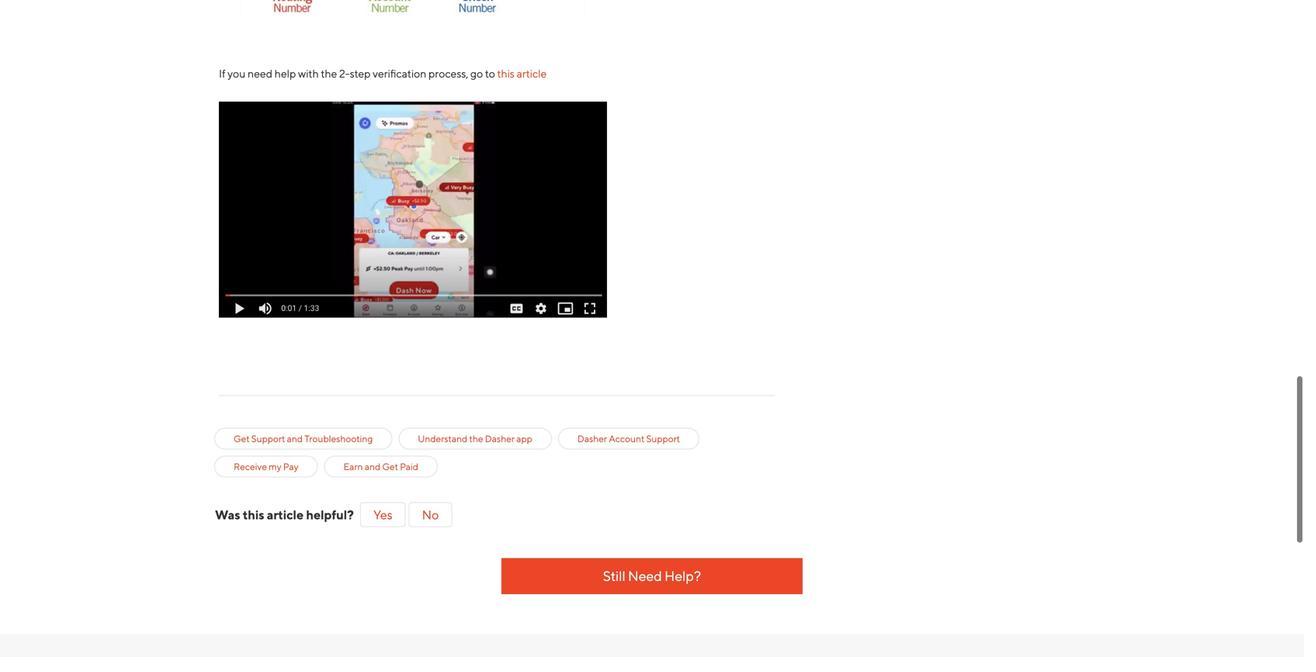 Task type: locate. For each thing, give the bounding box(es) containing it.
0 horizontal spatial support
[[251, 434, 285, 444]]

article
[[517, 67, 547, 80], [267, 508, 304, 522]]

article left helpful?
[[267, 508, 304, 522]]

support up receive my pay
[[251, 434, 285, 444]]

helpful?
[[306, 508, 354, 522]]

1 horizontal spatial dasher
[[577, 434, 607, 444]]

understand the dasher app link
[[418, 432, 532, 446]]

need
[[628, 568, 662, 585]]

0 vertical spatial the
[[321, 67, 337, 80]]

1 horizontal spatial the
[[469, 434, 483, 444]]

support
[[251, 434, 285, 444], [646, 434, 680, 444]]

yes button
[[360, 503, 406, 528]]

0 vertical spatial and
[[287, 434, 303, 444]]

get support and troubleshooting
[[234, 434, 373, 444]]

1 vertical spatial the
[[469, 434, 483, 444]]

dasher left app at left
[[485, 434, 515, 444]]

2-
[[339, 67, 350, 80]]

1 horizontal spatial support
[[646, 434, 680, 444]]

verification
[[373, 67, 426, 80]]

if you need help with the 2-step verification process, go to this article
[[219, 67, 547, 80]]

no
[[422, 508, 439, 522]]

0 vertical spatial this
[[497, 67, 515, 80]]

and up pay
[[287, 434, 303, 444]]

1 vertical spatial get
[[382, 462, 398, 472]]

2 support from the left
[[646, 434, 680, 444]]

understand the dasher app
[[418, 434, 532, 444]]

0 horizontal spatial article
[[267, 508, 304, 522]]

yes
[[373, 508, 392, 522]]

0 vertical spatial get
[[234, 434, 250, 444]]

and
[[287, 434, 303, 444], [365, 462, 380, 472]]

the inside "link"
[[469, 434, 483, 444]]

user-added image image
[[219, 0, 607, 35], [219, 102, 607, 318]]

dasher
[[485, 434, 515, 444], [577, 434, 607, 444]]

understand
[[418, 434, 468, 444]]

this article link
[[497, 67, 547, 80]]

the right understand
[[469, 434, 483, 444]]

the
[[321, 67, 337, 80], [469, 434, 483, 444]]

1 support from the left
[[251, 434, 285, 444]]

to
[[485, 67, 495, 80]]

process,
[[429, 67, 468, 80]]

0 vertical spatial user-added image image
[[219, 0, 607, 35]]

paid
[[400, 462, 418, 472]]

earn and get paid link
[[343, 460, 418, 474]]

this
[[497, 67, 515, 80], [243, 508, 264, 522]]

account
[[609, 434, 645, 444]]

1 dasher from the left
[[485, 434, 515, 444]]

was this article helpful?
[[215, 508, 354, 522]]

1 horizontal spatial this
[[497, 67, 515, 80]]

support right account
[[646, 434, 680, 444]]

my
[[269, 462, 281, 472]]

1 vertical spatial user-added image image
[[219, 102, 607, 318]]

1 horizontal spatial get
[[382, 462, 398, 472]]

get left "paid"
[[382, 462, 398, 472]]

1 horizontal spatial article
[[517, 67, 547, 80]]

get support and troubleshooting link
[[234, 432, 373, 446]]

still need help?
[[603, 568, 701, 585]]

article right to
[[517, 67, 547, 80]]

need
[[248, 67, 272, 80]]

the left 2-
[[321, 67, 337, 80]]

1 horizontal spatial and
[[365, 462, 380, 472]]

dasher left account
[[577, 434, 607, 444]]

was
[[215, 508, 240, 522]]

this right was
[[243, 508, 264, 522]]

get up the 'receive'
[[234, 434, 250, 444]]

0 horizontal spatial this
[[243, 508, 264, 522]]

0 horizontal spatial and
[[287, 434, 303, 444]]

receive my pay link
[[234, 460, 298, 474]]

still need help? link
[[501, 559, 803, 595]]

still
[[603, 568, 625, 585]]

get
[[234, 434, 250, 444], [382, 462, 398, 472]]

0 horizontal spatial get
[[234, 434, 250, 444]]

and right earn
[[365, 462, 380, 472]]

0 horizontal spatial dasher
[[485, 434, 515, 444]]

help?
[[665, 568, 701, 585]]

this right to
[[497, 67, 515, 80]]



Task type: vqa. For each thing, say whether or not it's contained in the screenshot.
'Yes'
yes



Task type: describe. For each thing, give the bounding box(es) containing it.
pay
[[283, 462, 298, 472]]

1 user-added image image from the top
[[219, 0, 607, 35]]

receive my pay
[[234, 462, 298, 472]]

1 vertical spatial article
[[267, 508, 304, 522]]

1 vertical spatial this
[[243, 508, 264, 522]]

step
[[350, 67, 371, 80]]

no button
[[409, 503, 452, 528]]

earn
[[343, 462, 363, 472]]

dasher account support
[[577, 434, 680, 444]]

app
[[516, 434, 532, 444]]

help
[[275, 67, 296, 80]]

earn and get paid
[[343, 462, 418, 472]]

1 vertical spatial and
[[365, 462, 380, 472]]

dasher account support link
[[577, 432, 680, 446]]

you
[[228, 67, 246, 80]]

with
[[298, 67, 319, 80]]

0 horizontal spatial the
[[321, 67, 337, 80]]

2 user-added image image from the top
[[219, 102, 607, 318]]

receive
[[234, 462, 267, 472]]

dasher inside "link"
[[485, 434, 515, 444]]

troubleshooting
[[304, 434, 373, 444]]

0 vertical spatial article
[[517, 67, 547, 80]]

2 dasher from the left
[[577, 434, 607, 444]]

go
[[470, 67, 483, 80]]

if
[[219, 67, 225, 80]]



